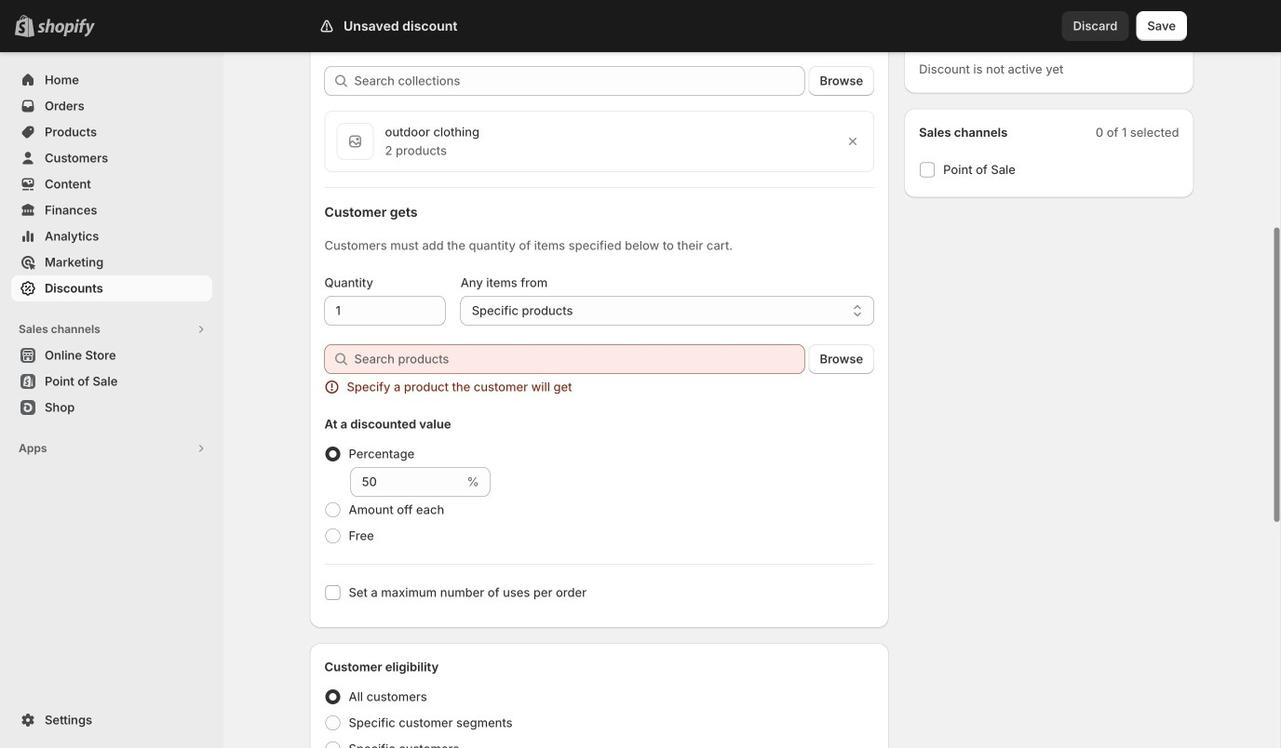 Task type: describe. For each thing, give the bounding box(es) containing it.
Search collections text field
[[354, 66, 805, 96]]

shopify image
[[37, 18, 95, 37]]



Task type: locate. For each thing, give the bounding box(es) containing it.
Search products text field
[[354, 345, 805, 374]]

None text field
[[325, 296, 446, 326], [351, 468, 464, 497], [325, 296, 446, 326], [351, 468, 464, 497]]



Task type: vqa. For each thing, say whether or not it's contained in the screenshot.
top "18"
no



